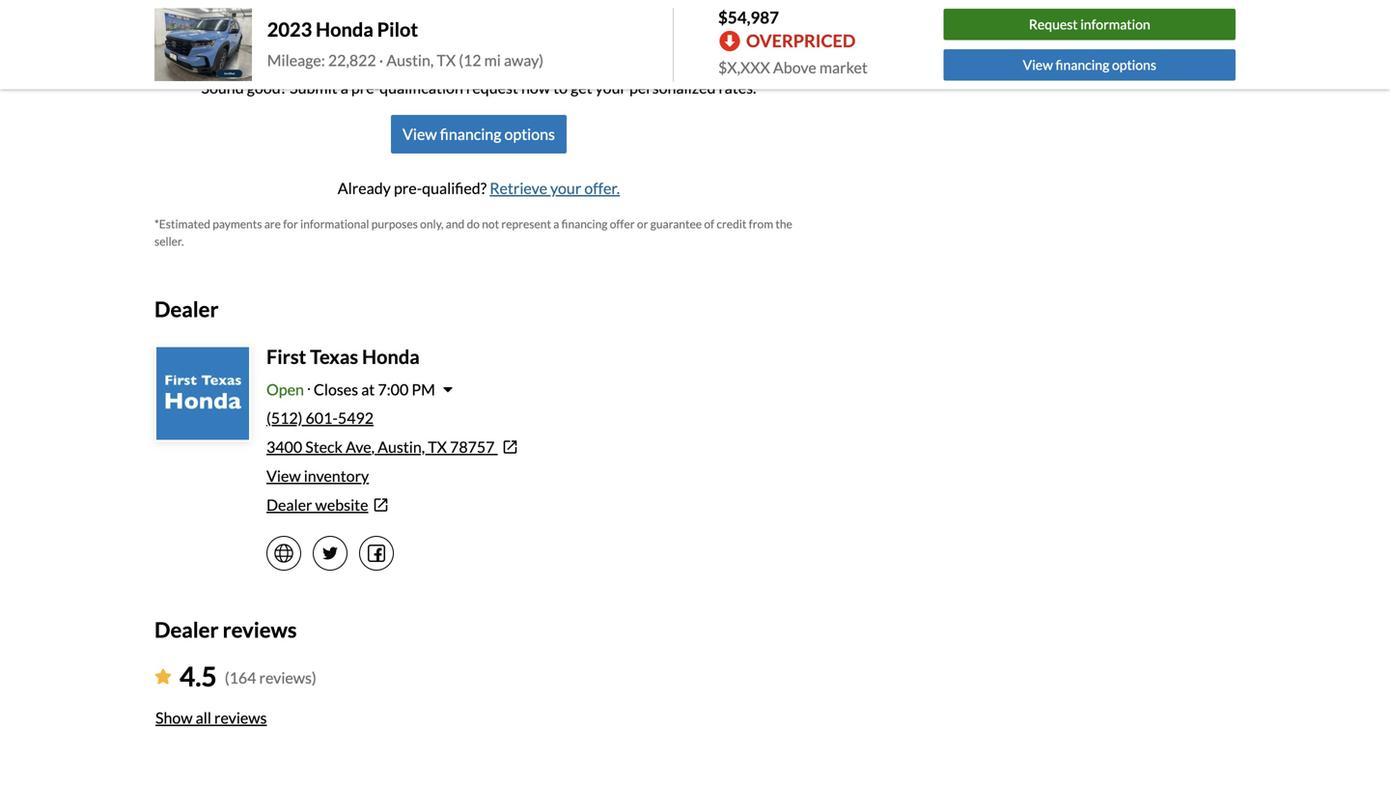 Task type: locate. For each thing, give the bounding box(es) containing it.
0 vertical spatial view
[[1023, 56, 1053, 73]]

0 horizontal spatial financing
[[440, 125, 502, 143]]

1 horizontal spatial financing
[[562, 217, 608, 231]]

7:00
[[378, 380, 409, 399]]

your
[[595, 78, 627, 97], [550, 179, 582, 198]]

steck
[[305, 437, 343, 456]]

dealer up 4.5
[[155, 617, 219, 642]]

1 horizontal spatial view
[[403, 125, 437, 143]]

0 vertical spatial financing
[[1056, 56, 1110, 73]]

view financing options button
[[944, 49, 1236, 81], [391, 115, 567, 154]]

1 horizontal spatial a
[[554, 217, 559, 231]]

tx
[[437, 51, 456, 69], [428, 437, 447, 456]]

options
[[1112, 56, 1157, 73], [505, 125, 555, 143]]

closes
[[314, 380, 358, 399]]

all
[[196, 708, 211, 727]]

show
[[155, 708, 193, 727]]

and
[[446, 217, 465, 231]]

dealer
[[155, 297, 219, 322], [267, 495, 312, 514], [155, 617, 219, 642]]

mo right 48
[[398, 12, 416, 29]]

request information button
[[944, 9, 1236, 40]]

pilot
[[377, 18, 418, 41]]

·
[[379, 51, 383, 69]]

1 vertical spatial dealer
[[267, 495, 312, 514]]

informational
[[300, 217, 369, 231]]

mo for 72 mo
[[722, 12, 740, 29]]

$54,987
[[718, 7, 779, 27]]

view down request
[[1023, 56, 1053, 73]]

for
[[283, 217, 298, 231]]

0 horizontal spatial a
[[341, 78, 348, 97]]

1 horizontal spatial pre-
[[394, 179, 422, 198]]

dealer down seller.
[[155, 297, 219, 322]]

first texas honda link
[[267, 345, 420, 368]]

request information
[[1029, 16, 1151, 33]]

4.5 (164 reviews)
[[180, 660, 317, 692]]

view inventory
[[267, 466, 369, 485]]

your left the offer.
[[550, 179, 582, 198]]

mo right 72
[[722, 12, 740, 29]]

0 vertical spatial dealer
[[155, 297, 219, 322]]

reviews up 4.5 (164 reviews)
[[223, 617, 297, 642]]

austin,
[[386, 51, 434, 69], [378, 437, 425, 456]]

0 vertical spatial view financing options
[[1023, 56, 1157, 73]]

from
[[749, 217, 774, 231]]

website
[[315, 495, 368, 514]]

2023 honda pilot mileage: 22,822 · austin, tx (12 mi away)
[[267, 18, 544, 69]]

options down information
[[1112, 56, 1157, 73]]

financing down sound good? submit a pre-qualification request now to get your personalized rates.
[[440, 125, 502, 143]]

reviews)
[[259, 668, 317, 687]]

reviews
[[223, 617, 297, 642], [214, 708, 267, 727]]

1 vertical spatial view financing options
[[403, 125, 555, 143]]

2023 honda pilot image
[[155, 8, 252, 81]]

guarantee
[[651, 217, 702, 231]]

personalized
[[630, 78, 716, 97]]

market
[[820, 58, 868, 77]]

0 vertical spatial austin,
[[386, 51, 434, 69]]

1 vertical spatial honda
[[362, 345, 420, 368]]

options down now
[[505, 125, 555, 143]]

tx left 78757
[[428, 437, 447, 456]]

78757
[[450, 437, 495, 456]]

a down 22,822
[[341, 78, 348, 97]]

view financing options down sound good? submit a pre-qualification request now to get your personalized rates.
[[403, 125, 555, 143]]

honda inside 2023 honda pilot mileage: 22,822 · austin, tx (12 mi away)
[[316, 18, 373, 41]]

2 mo from the left
[[398, 12, 416, 29]]

purposes
[[371, 217, 418, 231]]

first texas honda
[[267, 345, 420, 368]]

0 horizontal spatial mo
[[236, 12, 254, 29]]

austin, right the ·
[[386, 51, 434, 69]]

2 vertical spatial financing
[[562, 217, 608, 231]]

pre- down 22,822
[[351, 78, 380, 97]]

0 horizontal spatial options
[[505, 125, 555, 143]]

texas
[[310, 345, 358, 368]]

1 horizontal spatial view financing options
[[1023, 56, 1157, 73]]

austin, right ,
[[378, 437, 425, 456]]

tx left (12 on the left of page
[[437, 51, 456, 69]]

1 horizontal spatial options
[[1112, 56, 1157, 73]]

1 vertical spatial tx
[[428, 437, 447, 456]]

1 vertical spatial view
[[403, 125, 437, 143]]

4.5
[[180, 660, 217, 692]]

view financing options down request information button
[[1023, 56, 1157, 73]]

0 vertical spatial honda
[[316, 18, 373, 41]]

dealer down the view inventory
[[267, 495, 312, 514]]

do
[[467, 217, 480, 231]]

48
[[380, 12, 395, 29]]

already
[[338, 179, 391, 198]]

financing down request information button
[[1056, 56, 1110, 73]]

view financing options button down request information button
[[944, 49, 1236, 81]]

0 vertical spatial your
[[595, 78, 627, 97]]

mo right 36
[[236, 12, 254, 29]]

2 horizontal spatial financing
[[1056, 56, 1110, 73]]

2 vertical spatial view
[[267, 466, 301, 485]]

financing left offer at the left of page
[[562, 217, 608, 231]]

reviews right all
[[214, 708, 267, 727]]

3400 steck ave , austin, tx 78757
[[267, 437, 495, 456]]

credit
[[717, 217, 747, 231]]

a right represent
[[554, 217, 559, 231]]

0 vertical spatial tx
[[437, 51, 456, 69]]

$x,xxx
[[718, 58, 770, 77]]

dealer reviews
[[155, 617, 297, 642]]

1 vertical spatial a
[[554, 217, 559, 231]]

a inside *estimated payments are for informational purposes only, and do not represent a financing offer or guarantee of credit from the seller.
[[554, 217, 559, 231]]

information
[[1081, 16, 1151, 33]]

1 mo from the left
[[236, 12, 254, 29]]

honda
[[316, 18, 373, 41], [362, 345, 420, 368]]

view
[[1023, 56, 1053, 73], [403, 125, 437, 143], [267, 466, 301, 485]]

2 horizontal spatial view
[[1023, 56, 1053, 73]]

inventory
[[304, 466, 369, 485]]

72
[[703, 12, 719, 29]]

mo
[[236, 12, 254, 29], [398, 12, 416, 29], [722, 12, 740, 29]]

mo for 48 mo
[[398, 12, 416, 29]]

your right "get"
[[595, 78, 627, 97]]

pre-
[[351, 78, 380, 97], [394, 179, 422, 198]]

2 horizontal spatial mo
[[722, 12, 740, 29]]

2 vertical spatial dealer
[[155, 617, 219, 642]]

0 horizontal spatial view financing options
[[403, 125, 555, 143]]

0 vertical spatial reviews
[[223, 617, 297, 642]]

1 horizontal spatial view financing options button
[[944, 49, 1236, 81]]

a
[[341, 78, 348, 97], [554, 217, 559, 231]]

36 mo
[[218, 12, 254, 29]]

3 mo from the left
[[722, 12, 740, 29]]

pre- up purposes
[[394, 179, 422, 198]]

0 horizontal spatial your
[[550, 179, 582, 198]]

not
[[482, 217, 499, 231]]

retrieve
[[490, 179, 547, 198]]

1 vertical spatial pre-
[[394, 179, 422, 198]]

view down qualification
[[403, 125, 437, 143]]

1 vertical spatial your
[[550, 179, 582, 198]]

reviews inside button
[[214, 708, 267, 727]]

honda up 22,822
[[316, 18, 373, 41]]

dealer inside dealer website link
[[267, 495, 312, 514]]

view financing options button down sound good? submit a pre-qualification request now to get your personalized rates.
[[391, 115, 567, 154]]

1 vertical spatial reviews
[[214, 708, 267, 727]]

dealer website
[[267, 495, 368, 514]]

1 vertical spatial view financing options button
[[391, 115, 567, 154]]

0 horizontal spatial view
[[267, 466, 301, 485]]

view for the leftmost view financing options button
[[403, 125, 437, 143]]

view down 3400
[[267, 466, 301, 485]]

only,
[[420, 217, 444, 231]]

0 horizontal spatial pre-
[[351, 78, 380, 97]]

1 horizontal spatial mo
[[398, 12, 416, 29]]

dealer for dealer
[[155, 297, 219, 322]]

honda up 7:00
[[362, 345, 420, 368]]



Task type: describe. For each thing, give the bounding box(es) containing it.
away)
[[504, 51, 544, 69]]

of
[[704, 217, 715, 231]]

(512) 601-5492 link
[[267, 408, 374, 427]]

2023
[[267, 18, 312, 41]]

0 vertical spatial pre-
[[351, 78, 380, 97]]

now
[[521, 78, 550, 97]]

0 horizontal spatial view financing options button
[[391, 115, 567, 154]]

0 vertical spatial view financing options button
[[944, 49, 1236, 81]]

good?
[[247, 78, 287, 97]]

austin, inside 2023 honda pilot mileage: 22,822 · austin, tx (12 mi away)
[[386, 51, 434, 69]]

1 horizontal spatial your
[[595, 78, 627, 97]]

*estimated
[[155, 217, 210, 231]]

(512)
[[267, 408, 303, 427]]

the
[[776, 217, 793, 231]]

36
[[218, 12, 233, 29]]

dealer website link
[[267, 493, 803, 517]]

,
[[371, 437, 375, 456]]

1 vertical spatial options
[[505, 125, 555, 143]]

seller.
[[155, 234, 184, 248]]

(164
[[225, 668, 256, 687]]

or
[[637, 217, 648, 231]]

*estimated payments are for informational purposes only, and do not represent a financing offer or guarantee of credit from the seller.
[[155, 217, 793, 248]]

dealer for dealer reviews
[[155, 617, 219, 642]]

show all reviews button
[[155, 697, 268, 739]]

open
[[267, 380, 304, 399]]

request
[[1029, 16, 1078, 33]]

rates.
[[719, 78, 757, 97]]

1 vertical spatial austin,
[[378, 437, 425, 456]]

mileage:
[[267, 51, 325, 69]]

22,822
[[328, 51, 376, 69]]

to
[[553, 78, 568, 97]]

qualification
[[380, 78, 463, 97]]

payments
[[213, 217, 262, 231]]

open closes at 7:00 pm
[[267, 380, 435, 399]]

0 vertical spatial options
[[1112, 56, 1157, 73]]

tx inside 2023 honda pilot mileage: 22,822 · austin, tx (12 mi away)
[[437, 51, 456, 69]]

sound
[[201, 78, 244, 97]]

financing inside *estimated payments are for informational purposes only, and do not represent a financing offer or guarantee of credit from the seller.
[[562, 217, 608, 231]]

ave
[[346, 437, 371, 456]]

overpriced
[[746, 30, 856, 51]]

caret down image
[[443, 382, 453, 397]]

request
[[466, 78, 518, 97]]

5492
[[338, 408, 374, 427]]

48 mo
[[380, 12, 416, 29]]

get
[[571, 78, 593, 97]]

at
[[361, 380, 375, 399]]

(512) 601-5492
[[267, 408, 374, 427]]

dealer for dealer website
[[267, 495, 312, 514]]

above
[[773, 58, 817, 77]]

already pre-qualified? retrieve your offer.
[[338, 179, 620, 198]]

601-
[[306, 408, 338, 427]]

first
[[267, 345, 306, 368]]

3400
[[267, 437, 302, 456]]

qualified?
[[422, 179, 487, 198]]

are
[[264, 217, 281, 231]]

first texas honda image
[[156, 347, 249, 440]]

show all reviews
[[155, 708, 267, 727]]

view for the top view financing options button
[[1023, 56, 1053, 73]]

1 vertical spatial financing
[[440, 125, 502, 143]]

retrieve your offer. link
[[490, 179, 620, 198]]

offer.
[[585, 179, 620, 198]]

offer
[[610, 217, 635, 231]]

(12
[[459, 51, 481, 69]]

mi
[[484, 51, 501, 69]]

star image
[[155, 669, 172, 684]]

view inventory link
[[267, 466, 369, 485]]

sound good? submit a pre-qualification request now to get your personalized rates.
[[201, 78, 757, 97]]

0 vertical spatial a
[[341, 78, 348, 97]]

$x,xxx above market
[[718, 58, 868, 77]]

submit
[[290, 78, 338, 97]]

pm
[[412, 380, 435, 399]]

represent
[[502, 217, 551, 231]]

72 mo
[[703, 12, 740, 29]]

mo for 36 mo
[[236, 12, 254, 29]]



Task type: vqa. For each thing, say whether or not it's contained in the screenshot.
PROTECTION
no



